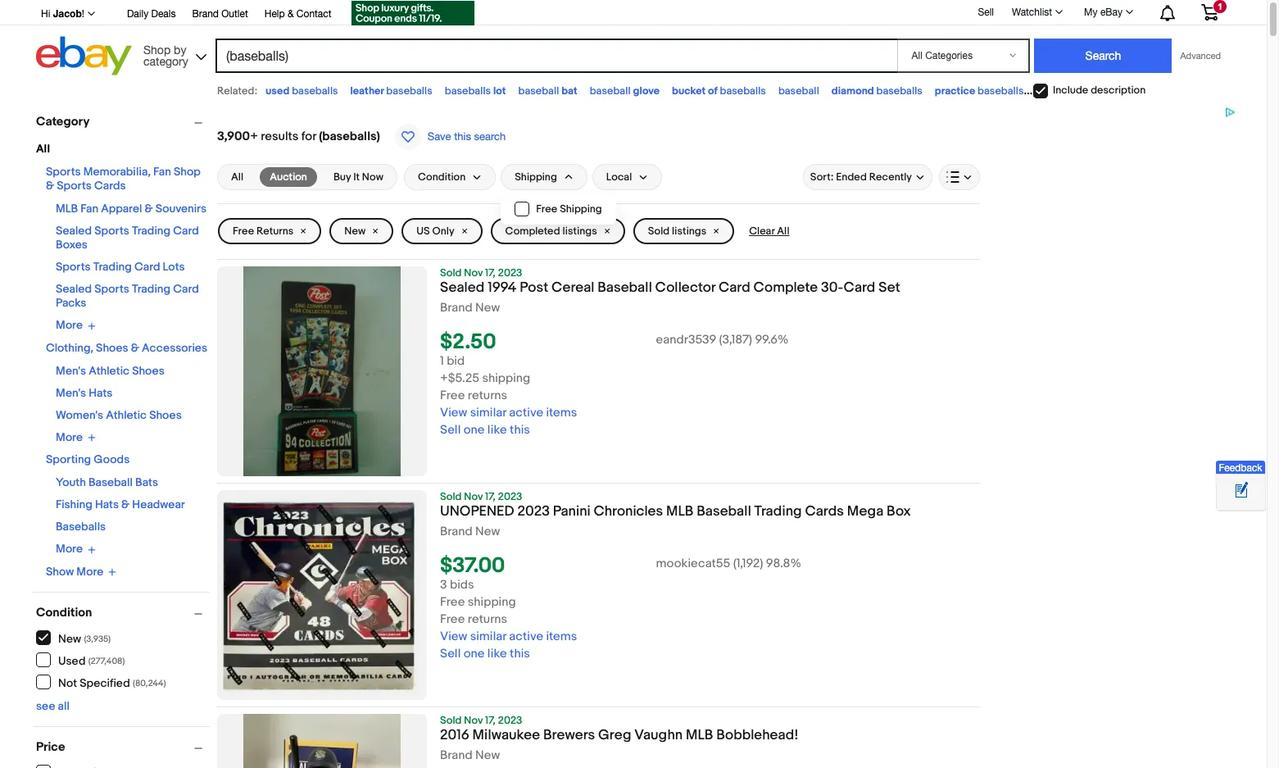 Task type: locate. For each thing, give the bounding box(es) containing it.
diamond baseballs
[[832, 84, 923, 98]]

not
[[58, 676, 77, 690]]

hats inside men's athletic shoes men's hats women's athletic shoes
[[89, 386, 113, 400]]

17, right "2016"
[[485, 714, 496, 727]]

mlb inside sold  nov 17, 2023 2016 milwaukee brewers greg vaughn mlb bobblehead! brand new
[[686, 727, 714, 744]]

like
[[488, 422, 507, 438], [488, 646, 507, 662]]

0 horizontal spatial cards
[[94, 179, 126, 193]]

sell one like this link for $2.50
[[440, 422, 530, 438]]

1 similar from the top
[[470, 405, 507, 421]]

only
[[432, 225, 455, 238]]

one for $37.00
[[464, 646, 485, 662]]

all
[[58, 699, 70, 713]]

sell down +$5.25
[[440, 422, 461, 438]]

sports down apparel
[[94, 224, 129, 238]]

17, left post
[[485, 266, 496, 280]]

1 horizontal spatial condition
[[418, 171, 466, 184]]

men's down clothing,
[[56, 364, 86, 377]]

0 horizontal spatial fan
[[80, 202, 98, 216]]

1 vertical spatial active
[[509, 629, 544, 644]]

lots
[[163, 260, 185, 274]]

sold down only
[[440, 266, 462, 280]]

1 vertical spatial hats
[[95, 498, 119, 512]]

new down 1994
[[475, 300, 500, 316]]

sold  nov 17, 2023 sealed 1994 post cereal baseball collector card complete 30-card set brand new
[[440, 266, 901, 316]]

& inside youth baseball bats fishing hats & headwear baseballs
[[121, 498, 130, 512]]

0 horizontal spatial baseball
[[518, 84, 559, 98]]

2 more button from the top
[[56, 430, 96, 444]]

2023 for 2023
[[498, 490, 523, 503]]

view similar active items link down +$5.25
[[440, 405, 577, 421]]

0 horizontal spatial condition button
[[36, 605, 210, 621]]

brand up the $2.50
[[440, 300, 473, 316]]

mlb right vaughn
[[686, 727, 714, 744]]

sealed 1994 post cereal baseball collector card complete 30-card set heading
[[440, 280, 901, 296]]

baseball for glove
[[590, 84, 631, 98]]

condition
[[418, 171, 466, 184], [36, 605, 92, 621]]

items inside mookiecat55 (1,192) 98.8% 3 bids free shipping free returns view similar active items sell one like this
[[546, 629, 577, 644]]

1 vertical spatial shop
[[174, 165, 201, 179]]

1 vertical spatial all
[[231, 171, 244, 184]]

view for $2.50
[[440, 405, 467, 421]]

0 vertical spatial men's
[[56, 364, 86, 377]]

new inside sold  nov 17, 2023 unopened 2023 panini chronicles mlb baseball trading cards mega box brand new
[[475, 524, 500, 539]]

active inside mookiecat55 (1,192) 98.8% 3 bids free shipping free returns view similar active items sell one like this
[[509, 629, 544, 644]]

0 vertical spatial baseball
[[598, 280, 652, 296]]

sold listings link
[[633, 218, 735, 244]]

0 vertical spatial view
[[440, 405, 467, 421]]

1 vertical spatial cards
[[805, 503, 844, 520]]

listings up collector
[[672, 225, 707, 238]]

baseballs left lot
[[445, 84, 491, 98]]

1 vertical spatial similar
[[470, 629, 507, 644]]

1 vertical spatial nov
[[464, 490, 483, 503]]

1 link
[[1192, 0, 1229, 24]]

active inside eandr3539 (3,187) 99.6% 1 bid +$5.25 shipping free returns view similar active items sell one like this
[[509, 405, 544, 421]]

0 horizontal spatial 1
[[440, 353, 444, 369]]

0 vertical spatial condition button
[[404, 164, 496, 190]]

3 more button from the top
[[56, 542, 96, 556]]

1 baseballs from the left
[[292, 84, 338, 98]]

more button for clothing,
[[56, 430, 96, 444]]

2 horizontal spatial baseball
[[779, 84, 820, 98]]

greg
[[598, 727, 632, 744]]

nov inside sold  nov 17, 2023 sealed 1994 post cereal baseball collector card complete 30-card set brand new
[[464, 266, 483, 280]]

baseball inside sold  nov 17, 2023 unopened 2023 panini chronicles mlb baseball trading cards mega box brand new
[[697, 503, 752, 520]]

2 one from the top
[[464, 646, 485, 662]]

+
[[250, 129, 258, 144]]

2023 inside sold  nov 17, 2023 sealed 1994 post cereal baseball collector card complete 30-card set brand new
[[498, 266, 523, 280]]

2 active from the top
[[509, 629, 544, 644]]

women's
[[56, 408, 103, 422]]

& inside mlb fan apparel & souvenirs sealed sports trading card boxes sports trading card lots sealed sports trading card packs
[[145, 202, 153, 216]]

& right apparel
[[145, 202, 153, 216]]

one down bids
[[464, 646, 485, 662]]

like for $37.00
[[488, 646, 507, 662]]

new up 'used'
[[58, 632, 81, 646]]

athletic right women's
[[106, 408, 147, 422]]

2 vertical spatial mlb
[[686, 727, 714, 744]]

0 vertical spatial shipping
[[515, 171, 557, 184]]

more button down women's
[[56, 430, 96, 444]]

+$5.25
[[440, 371, 480, 386]]

2 vertical spatial this
[[510, 646, 530, 662]]

1 vertical spatial shipping
[[468, 594, 516, 610]]

buy it now
[[334, 171, 384, 184]]

view down +$5.25
[[440, 405, 467, 421]]

1 vertical spatial athletic
[[106, 408, 147, 422]]

sealed down boxes
[[56, 282, 92, 296]]

1 sell one like this link from the top
[[440, 422, 530, 438]]

returns down +$5.25
[[468, 388, 508, 403]]

more for the more button corresponding to clothing,
[[56, 430, 83, 444]]

this inside mookiecat55 (1,192) 98.8% 3 bids free shipping free returns view similar active items sell one like this
[[510, 646, 530, 662]]

1 baseball from the left
[[518, 84, 559, 98]]

mlb
[[56, 202, 78, 216], [667, 503, 694, 520], [686, 727, 714, 744]]

price button
[[36, 739, 210, 755]]

0 vertical spatial shop
[[143, 43, 171, 56]]

1 vertical spatial baseball
[[88, 475, 133, 489]]

unopened
[[440, 503, 514, 520]]

all down category
[[36, 142, 50, 156]]

listings down free shipping
[[563, 225, 597, 238]]

1 vertical spatial view
[[440, 629, 467, 644]]

condition button
[[404, 164, 496, 190], [36, 605, 210, 621]]

0 vertical spatial like
[[488, 422, 507, 438]]

similar inside eandr3539 (3,187) 99.6% 1 bid +$5.25 shipping free returns view similar active items sell one like this
[[470, 405, 507, 421]]

one inside mookiecat55 (1,192) 98.8% 3 bids free shipping free returns view similar active items sell one like this
[[464, 646, 485, 662]]

baseballs right diamond
[[877, 84, 923, 98]]

baseballs for leather baseballs
[[386, 84, 433, 98]]

athletic down clothing, shoes & accessories
[[89, 364, 130, 377]]

nov inside sold  nov 17, 2023 unopened 2023 panini chronicles mlb baseball trading cards mega box brand new
[[464, 490, 483, 503]]

brand inside sold  nov 17, 2023 unopened 2023 panini chronicles mlb baseball trading cards mega box brand new
[[440, 524, 473, 539]]

(3,935)
[[84, 633, 111, 644]]

sell inside mookiecat55 (1,192) 98.8% 3 bids free shipping free returns view similar active items sell one like this
[[440, 646, 461, 662]]

1 up "advanced"
[[1218, 2, 1223, 11]]

2023
[[498, 266, 523, 280], [498, 490, 523, 503], [518, 503, 550, 520], [498, 714, 523, 727]]

0 vertical spatial condition
[[418, 171, 466, 184]]

show more button
[[46, 564, 117, 579]]

fan left apparel
[[80, 202, 98, 216]]

2023 inside sold  nov 17, 2023 2016 milwaukee brewers greg vaughn mlb bobblehead! brand new
[[498, 714, 523, 727]]

returns
[[257, 225, 294, 238]]

1 vertical spatial fan
[[80, 202, 98, 216]]

2 view similar active items link from the top
[[440, 629, 577, 644]]

2 nov from the top
[[464, 490, 483, 503]]

3 baseballs from the left
[[445, 84, 491, 98]]

baseballs right leather
[[386, 84, 433, 98]]

2 horizontal spatial baseball
[[697, 503, 752, 520]]

2 men's from the top
[[56, 386, 86, 400]]

youth baseball bats fishing hats & headwear baseballs
[[56, 475, 185, 534]]

1 horizontal spatial cards
[[805, 503, 844, 520]]

shipping inside free shipping link
[[560, 202, 602, 216]]

one down +$5.25
[[464, 422, 485, 438]]

2 listings from the left
[[672, 225, 707, 238]]

0 vertical spatial sell
[[978, 6, 994, 18]]

0 horizontal spatial condition
[[36, 605, 92, 621]]

include
[[1053, 84, 1089, 97]]

show
[[46, 565, 74, 579]]

more right show
[[76, 565, 103, 579]]

view inside mookiecat55 (1,192) 98.8% 3 bids free shipping free returns view similar active items sell one like this
[[440, 629, 467, 644]]

auction
[[270, 171, 307, 184]]

clothing,
[[46, 341, 93, 355]]

None submit
[[1035, 39, 1173, 73]]

1 one from the top
[[464, 422, 485, 438]]

17, inside sold  nov 17, 2023 unopened 2023 panini chronicles mlb baseball trading cards mega box brand new
[[485, 490, 496, 503]]

my
[[1085, 7, 1098, 18]]

condition inside dropdown button
[[418, 171, 466, 184]]

condition button up (3,935)
[[36, 605, 210, 621]]

0 vertical spatial hats
[[89, 386, 113, 400]]

baseballs
[[292, 84, 338, 98], [386, 84, 433, 98], [445, 84, 491, 98], [720, 84, 766, 98], [877, 84, 923, 98], [978, 84, 1024, 98], [1079, 84, 1125, 98]]

1 horizontal spatial listings
[[672, 225, 707, 238]]

more button
[[56, 318, 96, 332], [56, 430, 96, 444], [56, 542, 96, 556]]

brand inside sold  nov 17, 2023 2016 milwaukee brewers greg vaughn mlb bobblehead! brand new
[[440, 748, 473, 763]]

sell down 3
[[440, 646, 461, 662]]

trading up 98.8% in the right of the page
[[755, 503, 802, 520]]

nov inside sold  nov 17, 2023 2016 milwaukee brewers greg vaughn mlb bobblehead! brand new
[[464, 714, 483, 727]]

2 horizontal spatial all
[[777, 225, 790, 238]]

mega
[[847, 503, 884, 520]]

2 view from the top
[[440, 629, 467, 644]]

new down the milwaukee
[[475, 748, 500, 763]]

1 vertical spatial mlb
[[667, 503, 694, 520]]

baseball for bat
[[518, 84, 559, 98]]

returns inside eandr3539 (3,187) 99.6% 1 bid +$5.25 shipping free returns view similar active items sell one like this
[[468, 388, 508, 403]]

baseball inside sold  nov 17, 2023 sealed 1994 post cereal baseball collector card complete 30-card set brand new
[[598, 280, 652, 296]]

17,
[[485, 266, 496, 280], [485, 490, 496, 503], [485, 714, 496, 727]]

free returns link
[[218, 218, 322, 244]]

sold inside sold  nov 17, 2023 2016 milwaukee brewers greg vaughn mlb bobblehead! brand new
[[440, 714, 462, 727]]

1 vertical spatial 1
[[440, 353, 444, 369]]

& down category
[[46, 179, 54, 193]]

1 vertical spatial one
[[464, 646, 485, 662]]

shipping inside mookiecat55 (1,192) 98.8% 3 bids free shipping free returns view similar active items sell one like this
[[468, 594, 516, 610]]

more up clothing,
[[56, 318, 83, 332]]

shoes down clothing, shoes & accessories
[[132, 364, 165, 377]]

accessories
[[142, 341, 207, 355]]

complete
[[754, 280, 818, 296]]

new down unopened
[[475, 524, 500, 539]]

0 vertical spatial one
[[464, 422, 485, 438]]

free
[[536, 202, 558, 216], [233, 225, 254, 238], [440, 388, 465, 403], [440, 594, 465, 610], [440, 612, 465, 627]]

all right 'clear'
[[777, 225, 790, 238]]

athletic
[[89, 364, 130, 377], [106, 408, 147, 422]]

99.6%
[[755, 332, 789, 348]]

0 horizontal spatial shipping
[[515, 171, 557, 184]]

0 vertical spatial returns
[[468, 388, 508, 403]]

unopened 2023 panini chronicles mlb baseball trading cards mega box image
[[217, 490, 427, 700]]

0 vertical spatial cards
[[94, 179, 126, 193]]

0 vertical spatial items
[[546, 405, 577, 421]]

0 vertical spatial shipping
[[482, 371, 531, 386]]

returns down bids
[[468, 612, 508, 627]]

sell left watchlist
[[978, 6, 994, 18]]

main content
[[217, 107, 980, 768]]

0 vertical spatial this
[[454, 130, 471, 143]]

view inside eandr3539 (3,187) 99.6% 1 bid +$5.25 shipping free returns view similar active items sell one like this
[[440, 405, 467, 421]]

specified
[[80, 676, 130, 690]]

sell
[[978, 6, 994, 18], [440, 422, 461, 438], [440, 646, 461, 662]]

view similar active items link down bids
[[440, 629, 577, 644]]

clothing, shoes & accessories
[[46, 341, 207, 355]]

2 vertical spatial shoes
[[149, 408, 182, 422]]

0 vertical spatial mlb
[[56, 202, 78, 216]]

similar for $2.50
[[470, 405, 507, 421]]

& up the men's athletic shoes 'link'
[[131, 341, 139, 355]]

now
[[362, 171, 384, 184]]

description
[[1091, 84, 1146, 97]]

2 vertical spatial baseball
[[697, 503, 752, 520]]

shop up souvenirs
[[174, 165, 201, 179]]

similar down +$5.25
[[470, 405, 507, 421]]

all down 3,900
[[231, 171, 244, 184]]

3
[[440, 577, 447, 593]]

more button up show more on the bottom left of the page
[[56, 542, 96, 556]]

0 vertical spatial fan
[[153, 165, 171, 179]]

0 vertical spatial 17,
[[485, 266, 496, 280]]

shipping inside eandr3539 (3,187) 99.6% 1 bid +$5.25 shipping free returns view similar active items sell one like this
[[482, 371, 531, 386]]

1 vertical spatial items
[[546, 629, 577, 644]]

new (3,935)
[[58, 632, 111, 646]]

more button down packs
[[56, 318, 96, 332]]

baseballs right practice
[[978, 84, 1024, 98]]

shipping up completed listings link
[[560, 202, 602, 216]]

sealed left 1994
[[440, 280, 485, 296]]

diamond
[[832, 84, 874, 98]]

mlb up boxes
[[56, 202, 78, 216]]

main content containing $2.50
[[217, 107, 980, 768]]

new link
[[330, 218, 394, 244]]

sell inside eandr3539 (3,187) 99.6% 1 bid +$5.25 shipping free returns view similar active items sell one like this
[[440, 422, 461, 438]]

category
[[36, 114, 90, 130]]

see all button
[[36, 699, 70, 713]]

sell one like this link down bids
[[440, 646, 530, 662]]

1 vertical spatial condition
[[36, 605, 92, 621]]

lot
[[493, 84, 506, 98]]

similar inside mookiecat55 (1,192) 98.8% 3 bids free shipping free returns view similar active items sell one like this
[[470, 629, 507, 644]]

baseball
[[598, 280, 652, 296], [88, 475, 133, 489], [697, 503, 752, 520]]

headwear
[[132, 498, 185, 512]]

trading down mlb fan apparel & souvenirs link
[[132, 224, 171, 238]]

sold inside sold  nov 17, 2023 sealed 1994 post cereal baseball collector card complete 30-card set brand new
[[440, 266, 462, 280]]

daily deals
[[127, 8, 176, 20]]

3 nov from the top
[[464, 714, 483, 727]]

similar down bids
[[470, 629, 507, 644]]

2 baseball from the left
[[590, 84, 631, 98]]

free inside eandr3539 (3,187) 99.6% 1 bid +$5.25 shipping free returns view similar active items sell one like this
[[440, 388, 465, 403]]

& down youth baseball bats link
[[121, 498, 130, 512]]

one for $2.50
[[464, 422, 485, 438]]

condition for condition dropdown button inside the main content
[[418, 171, 466, 184]]

men's up women's
[[56, 386, 86, 400]]

1 vertical spatial sell
[[440, 422, 461, 438]]

1 horizontal spatial 1
[[1218, 2, 1223, 11]]

condition up 'new (3,935)'
[[36, 605, 92, 621]]

0 vertical spatial more button
[[56, 318, 96, 332]]

3,900 + results for (baseballs)
[[217, 129, 380, 144]]

items for $2.50
[[546, 405, 577, 421]]

baseballs right rawlings at the top
[[1079, 84, 1125, 98]]

17, for $37.00
[[485, 490, 496, 503]]

brand outlet
[[192, 8, 248, 20]]

1 vertical spatial view similar active items link
[[440, 629, 577, 644]]

baseball up the (1,192)
[[697, 503, 752, 520]]

1 vertical spatial this
[[510, 422, 530, 438]]

clear
[[749, 225, 775, 238]]

sell one like this link
[[440, 422, 530, 438], [440, 646, 530, 662]]

get the coupon image
[[351, 1, 474, 25]]

baseballs link
[[56, 520, 106, 534]]

shipping for $37.00
[[468, 594, 516, 610]]

sold for milwaukee
[[440, 714, 462, 727]]

like inside mookiecat55 (1,192) 98.8% 3 bids free shipping free returns view similar active items sell one like this
[[488, 646, 507, 662]]

1 vertical spatial men's
[[56, 386, 86, 400]]

view similar active items link for $37.00
[[440, 629, 577, 644]]

cards left mega
[[805, 503, 844, 520]]

1 listings from the left
[[563, 225, 597, 238]]

auction link
[[260, 167, 317, 187]]

2 returns from the top
[[468, 612, 508, 627]]

1 view similar active items link from the top
[[440, 405, 577, 421]]

mookiecat55 (1,192) 98.8% 3 bids free shipping free returns view similar active items sell one like this
[[440, 556, 802, 662]]

sold up $37.00
[[440, 490, 462, 503]]

advertisement region
[[994, 107, 1239, 598]]

sold  nov 17, 2023 2016 milwaukee brewers greg vaughn mlb bobblehead! brand new
[[440, 714, 799, 763]]

1 vertical spatial sell one like this link
[[440, 646, 530, 662]]

listings for completed listings
[[563, 225, 597, 238]]

5 baseballs from the left
[[877, 84, 923, 98]]

boxes
[[56, 238, 88, 252]]

like inside eandr3539 (3,187) 99.6% 1 bid +$5.25 shipping free returns view similar active items sell one like this
[[488, 422, 507, 438]]

1 vertical spatial shipping
[[560, 202, 602, 216]]

baseball down goods
[[88, 475, 133, 489]]

new
[[345, 225, 366, 238], [475, 300, 500, 316], [475, 524, 500, 539], [58, 632, 81, 646], [475, 748, 500, 763]]

1 nov from the top
[[464, 266, 483, 280]]

baseball right cereal on the left top of page
[[598, 280, 652, 296]]

condition button down save this search button
[[404, 164, 496, 190]]

contact
[[297, 8, 332, 20]]

2 vertical spatial sell
[[440, 646, 461, 662]]

3 17, from the top
[[485, 714, 496, 727]]

cards
[[94, 179, 126, 193], [805, 503, 844, 520]]

trading inside sold  nov 17, 2023 unopened 2023 panini chronicles mlb baseball trading cards mega box brand new
[[755, 503, 802, 520]]

active for $37.00
[[509, 629, 544, 644]]

2 like from the top
[[488, 646, 507, 662]]

2 items from the top
[[546, 629, 577, 644]]

card left set
[[844, 280, 876, 296]]

baseballs
[[56, 520, 106, 534]]

hats inside youth baseball bats fishing hats & headwear baseballs
[[95, 498, 119, 512]]

view down bids
[[440, 629, 467, 644]]

sell link
[[971, 6, 1002, 18]]

sold for 1994
[[440, 266, 462, 280]]

1 items from the top
[[546, 405, 577, 421]]

17, up $37.00
[[485, 490, 496, 503]]

shop by category
[[143, 43, 188, 68]]

1 returns from the top
[[468, 388, 508, 403]]

1 horizontal spatial shop
[[174, 165, 201, 179]]

0 vertical spatial similar
[[470, 405, 507, 421]]

0 vertical spatial nov
[[464, 266, 483, 280]]

baseballs for diamond baseballs
[[877, 84, 923, 98]]

unopened 2023 panini chronicles mlb baseball trading cards mega box heading
[[440, 503, 911, 520]]

watchlist link
[[1003, 2, 1071, 22]]

1 horizontal spatial shipping
[[560, 202, 602, 216]]

returns for $2.50
[[468, 388, 508, 403]]

brand down "2016"
[[440, 748, 473, 763]]

one inside eandr3539 (3,187) 99.6% 1 bid +$5.25 shipping free returns view similar active items sell one like this
[[464, 422, 485, 438]]

1 vertical spatial 17,
[[485, 490, 496, 503]]

1 horizontal spatial baseball
[[598, 280, 652, 296]]

this inside eandr3539 (3,187) 99.6% 1 bid +$5.25 shipping free returns view similar active items sell one like this
[[510, 422, 530, 438]]

free shipping link
[[502, 194, 615, 224]]

new inside sold  nov 17, 2023 2016 milwaukee brewers greg vaughn mlb bobblehead! brand new
[[475, 748, 500, 763]]

7 baseballs from the left
[[1079, 84, 1125, 98]]

& inside sports memorabilia, fan shop & sports cards
[[46, 179, 54, 193]]

shipping right +$5.25
[[482, 371, 531, 386]]

0 horizontal spatial baseball
[[88, 475, 133, 489]]

sold left the milwaukee
[[440, 714, 462, 727]]

1 horizontal spatial fan
[[153, 165, 171, 179]]

trading down 'lots'
[[132, 282, 171, 296]]

0 vertical spatial view similar active items link
[[440, 405, 577, 421]]

1 view from the top
[[440, 405, 467, 421]]

nov
[[464, 266, 483, 280], [464, 490, 483, 503], [464, 714, 483, 727]]

baseball left diamond
[[779, 84, 820, 98]]

mlb right chronicles
[[667, 503, 694, 520]]

2 similar from the top
[[470, 629, 507, 644]]

listings
[[563, 225, 597, 238], [672, 225, 707, 238]]

shipping down bids
[[468, 594, 516, 610]]

baseballs right used
[[292, 84, 338, 98]]

condition down save
[[418, 171, 466, 184]]

0 vertical spatial active
[[509, 405, 544, 421]]

1 17, from the top
[[485, 266, 496, 280]]

1 vertical spatial like
[[488, 646, 507, 662]]

2023 for 1994
[[498, 266, 523, 280]]

brand left outlet
[[192, 8, 219, 20]]

include description
[[1053, 84, 1146, 97]]

2016 milwaukee brewers greg vaughn mlb bobblehead! image
[[243, 714, 401, 768]]

more for the more button associated with sporting
[[56, 542, 83, 556]]

baseballs for practice baseballs
[[978, 84, 1024, 98]]

save this search button
[[390, 123, 511, 151]]

cards up apparel
[[94, 179, 126, 193]]

2 vertical spatial 17,
[[485, 714, 496, 727]]

none submit inside shop by category banner
[[1035, 39, 1173, 73]]

0 horizontal spatial shop
[[143, 43, 171, 56]]

shoes up the men's athletic shoes 'link'
[[96, 341, 128, 355]]

hats down the men's athletic shoes 'link'
[[89, 386, 113, 400]]

2 sell one like this link from the top
[[440, 646, 530, 662]]

0 vertical spatial 1
[[1218, 2, 1223, 11]]

2 baseballs from the left
[[386, 84, 433, 98]]

returns inside mookiecat55 (1,192) 98.8% 3 bids free shipping free returns view similar active items sell one like this
[[468, 612, 508, 627]]

baseball
[[518, 84, 559, 98], [590, 84, 631, 98], [779, 84, 820, 98]]

shoes down accessories
[[149, 408, 182, 422]]

1 horizontal spatial condition button
[[404, 164, 496, 190]]

0 vertical spatial sell one like this link
[[440, 422, 530, 438]]

baseball left glove
[[590, 84, 631, 98]]

6 baseballs from the left
[[978, 84, 1024, 98]]

1 active from the top
[[509, 405, 544, 421]]

souvenirs
[[155, 202, 207, 216]]

0 horizontal spatial listings
[[563, 225, 597, 238]]

brand inside sold  nov 17, 2023 sealed 1994 post cereal baseball collector card complete 30-card set brand new
[[440, 300, 473, 316]]

1 horizontal spatial baseball
[[590, 84, 631, 98]]

shop left by
[[143, 43, 171, 56]]

listing options selector. list view selected. image
[[947, 171, 973, 184]]

sold inside sold  nov 17, 2023 unopened 2023 panini chronicles mlb baseball trading cards mega box brand new
[[440, 490, 462, 503]]

17, inside sold  nov 17, 2023 sealed 1994 post cereal baseball collector card complete 30-card set brand new
[[485, 266, 496, 280]]

practice
[[935, 84, 976, 98]]

trading down sealed sports trading card boxes link
[[93, 260, 132, 274]]

2 vertical spatial more button
[[56, 542, 96, 556]]

fan up souvenirs
[[153, 165, 171, 179]]

buy
[[334, 171, 351, 184]]

more up show more on the bottom left of the page
[[56, 542, 83, 556]]

more up sporting
[[56, 430, 83, 444]]

returns
[[468, 388, 508, 403], [468, 612, 508, 627]]

1 vertical spatial returns
[[468, 612, 508, 627]]

1 horizontal spatial all
[[231, 171, 244, 184]]

2 vertical spatial nov
[[464, 714, 483, 727]]

outlet
[[222, 8, 248, 20]]

0 vertical spatial all
[[36, 142, 50, 156]]

cards inside sold  nov 17, 2023 unopened 2023 panini chronicles mlb baseball trading cards mega box brand new
[[805, 503, 844, 520]]

& right help
[[288, 8, 294, 20]]

2 17, from the top
[[485, 490, 496, 503]]

items inside eandr3539 (3,187) 99.6% 1 bid +$5.25 shipping free returns view similar active items sell one like this
[[546, 405, 577, 421]]

1 vertical spatial more button
[[56, 430, 96, 444]]

1 like from the top
[[488, 422, 507, 438]]

baseballs right of
[[720, 84, 766, 98]]



Task type: vqa. For each thing, say whether or not it's contained in the screenshot.
'&' within SPORTS MEMORABILIA, FAN SHOP & SPORTS CARDS
yes



Task type: describe. For each thing, give the bounding box(es) containing it.
card left 'lots'
[[134, 260, 160, 274]]

shipping inside shipping dropdown button
[[515, 171, 557, 184]]

$2.50
[[440, 330, 496, 355]]

of
[[708, 84, 718, 98]]

used baseballs
[[266, 84, 338, 98]]

sealed sports trading card boxes link
[[56, 224, 199, 252]]

set
[[879, 280, 901, 296]]

1 vertical spatial condition button
[[36, 605, 210, 621]]

used (277,408)
[[58, 654, 125, 668]]

view similar active items link for $2.50
[[440, 405, 577, 421]]

2023 for milwaukee
[[498, 714, 523, 727]]

$37.00
[[440, 553, 505, 579]]

sports down sports trading card lots link
[[94, 282, 129, 296]]

sold for 2023
[[440, 490, 462, 503]]

bobblehead!
[[717, 727, 799, 744]]

baseball glove
[[590, 84, 660, 98]]

category button
[[36, 114, 210, 130]]

17, inside sold  nov 17, 2023 2016 milwaukee brewers greg vaughn mlb bobblehead! brand new
[[485, 714, 496, 727]]

nov for $2.50
[[464, 266, 483, 280]]

shop by category button
[[136, 36, 210, 72]]

leather baseballs
[[350, 84, 433, 98]]

sealed sports trading card packs link
[[56, 282, 199, 310]]

sports down boxes
[[56, 260, 91, 274]]

my ebay link
[[1076, 2, 1141, 22]]

30-
[[821, 280, 844, 296]]

& inside account navigation
[[288, 8, 294, 20]]

sort:
[[811, 171, 834, 184]]

baseball link
[[779, 84, 820, 98]]

more inside button
[[76, 565, 103, 579]]

help
[[265, 8, 285, 20]]

active for $2.50
[[509, 405, 544, 421]]

rawlings baseballs
[[1037, 84, 1125, 98]]

baseballs for used baseballs
[[292, 84, 338, 98]]

2016 milwaukee brewers greg vaughn mlb bobblehead! heading
[[440, 727, 799, 744]]

0 vertical spatial athletic
[[89, 364, 130, 377]]

Auction selected text field
[[270, 170, 307, 184]]

used
[[266, 84, 290, 98]]

help & contact link
[[265, 6, 332, 24]]

women's athletic shoes link
[[56, 408, 182, 422]]

it
[[353, 171, 360, 184]]

completed
[[505, 225, 560, 238]]

sold  nov 17, 2023 unopened 2023 panini chronicles mlb baseball trading cards mega box brand new
[[440, 490, 911, 539]]

nov for $37.00
[[464, 490, 483, 503]]

daily deals link
[[127, 6, 176, 24]]

fan inside mlb fan apparel & souvenirs sealed sports trading card boxes sports trading card lots sealed sports trading card packs
[[80, 202, 98, 216]]

sell for $37.00
[[440, 646, 461, 662]]

free shipping
[[536, 202, 602, 216]]

sealed 1994 post cereal baseball collector card complete 30-card set link
[[440, 280, 980, 301]]

eandr3539
[[656, 332, 717, 348]]

card down souvenirs
[[173, 224, 199, 238]]

sealed 1994 post cereal baseball collector card complete 30-card set image
[[243, 266, 401, 476]]

listings for sold listings
[[672, 225, 707, 238]]

men's athletic shoes link
[[56, 364, 165, 377]]

view for $37.00
[[440, 629, 467, 644]]

collector
[[655, 280, 716, 296]]

men's hats link
[[56, 386, 113, 400]]

all link
[[221, 167, 253, 187]]

shop by category banner
[[32, 0, 1231, 80]]

save this search
[[428, 130, 506, 143]]

recently
[[869, 171, 912, 184]]

bat
[[562, 84, 578, 98]]

shipping button
[[501, 164, 588, 190]]

mlb inside sold  nov 17, 2023 unopened 2023 panini chronicles mlb baseball trading cards mega box brand new
[[667, 503, 694, 520]]

like for $2.50
[[488, 422, 507, 438]]

sealed inside sold  nov 17, 2023 sealed 1994 post cereal baseball collector card complete 30-card set brand new
[[440, 280, 485, 296]]

3,900
[[217, 129, 250, 144]]

fan inside sports memorabilia, fan shop & sports cards
[[153, 165, 171, 179]]

bucket of baseballs
[[672, 84, 766, 98]]

cereal
[[552, 280, 595, 296]]

show more
[[46, 565, 103, 579]]

1994
[[488, 280, 517, 296]]

sold up sealed 1994 post cereal baseball collector card complete 30-card set heading
[[648, 225, 670, 238]]

price
[[36, 739, 65, 755]]

baseballs for rawlings baseballs
[[1079, 84, 1125, 98]]

sports trading card lots link
[[56, 260, 185, 274]]

3 baseball from the left
[[779, 84, 820, 98]]

account navigation
[[32, 0, 1231, 28]]

sell for $2.50
[[440, 422, 461, 438]]

sports down category
[[46, 165, 81, 179]]

not specified (80,244)
[[58, 676, 166, 690]]

2 vertical spatial all
[[777, 225, 790, 238]]

more for 1st the more button from the top of the page
[[56, 318, 83, 332]]

1 vertical spatial shoes
[[132, 364, 165, 377]]

sell one like this link for $37.00
[[440, 646, 530, 662]]

us only
[[417, 225, 455, 238]]

this for $37.00
[[510, 646, 530, 662]]

new inside sold  nov 17, 2023 sealed 1994 post cereal baseball collector card complete 30-card set brand new
[[475, 300, 500, 316]]

1 men's from the top
[[56, 364, 86, 377]]

eandr3539 (3,187) 99.6% 1 bid +$5.25 shipping free returns view similar active items sell one like this
[[440, 332, 789, 438]]

this inside button
[[454, 130, 471, 143]]

card right collector
[[719, 280, 751, 296]]

help & contact
[[265, 8, 332, 20]]

98.8%
[[766, 556, 802, 572]]

shop inside sports memorabilia, fan shop & sports cards
[[174, 165, 201, 179]]

hats for &
[[95, 498, 119, 512]]

items for $37.00
[[546, 629, 577, 644]]

save
[[428, 130, 451, 143]]

daily
[[127, 8, 148, 20]]

brand inside account navigation
[[192, 8, 219, 20]]

bid
[[447, 353, 465, 369]]

hats for women's
[[89, 386, 113, 400]]

baseball bat
[[518, 84, 578, 98]]

(baseballs)
[[319, 129, 380, 144]]

feedback
[[1219, 462, 1263, 474]]

used
[[58, 654, 86, 668]]

returns for $37.00
[[468, 612, 508, 627]]

1 inside 1 'link'
[[1218, 2, 1223, 11]]

condition button inside main content
[[404, 164, 496, 190]]

category
[[143, 55, 188, 68]]

this for $2.50
[[510, 422, 530, 438]]

free returns
[[233, 225, 294, 238]]

local button
[[593, 164, 663, 190]]

1 inside eandr3539 (3,187) 99.6% 1 bid +$5.25 shipping free returns view similar active items sell one like this
[[440, 353, 444, 369]]

youth baseball bats link
[[56, 475, 158, 489]]

0 vertical spatial shoes
[[96, 341, 128, 355]]

similar for $37.00
[[470, 629, 507, 644]]

mlb fan apparel & souvenirs link
[[56, 202, 207, 216]]

youth
[[56, 475, 86, 489]]

new down it
[[345, 225, 366, 238]]

mookiecat55
[[656, 556, 731, 572]]

sell inside account navigation
[[978, 6, 994, 18]]

sporting
[[46, 453, 91, 466]]

sports up boxes
[[57, 179, 92, 193]]

baseball inside youth baseball bats fishing hats & headwear baseballs
[[88, 475, 133, 489]]

cards inside sports memorabilia, fan shop & sports cards
[[94, 179, 126, 193]]

sealed up sports trading card lots link
[[56, 224, 92, 238]]

hi jacob !
[[41, 7, 84, 20]]

my ebay
[[1085, 7, 1123, 18]]

fishing
[[56, 498, 92, 512]]

baseballs lot
[[445, 84, 506, 98]]

memorabilia,
[[83, 165, 151, 179]]

jacob
[[53, 7, 82, 20]]

(1,192)
[[733, 556, 764, 572]]

4 baseballs from the left
[[720, 84, 766, 98]]

mlb inside mlb fan apparel & souvenirs sealed sports trading card boxes sports trading card lots sealed sports trading card packs
[[56, 202, 78, 216]]

more button for sporting
[[56, 542, 96, 556]]

Search for anything text field
[[218, 40, 895, 71]]

1 more button from the top
[[56, 318, 96, 332]]

see
[[36, 699, 55, 713]]

0 horizontal spatial all
[[36, 142, 50, 156]]

shipping for $2.50
[[482, 371, 531, 386]]

related:
[[217, 84, 257, 98]]

us only link
[[402, 218, 482, 244]]

17, for $2.50
[[485, 266, 496, 280]]

shop inside shop by category
[[143, 43, 171, 56]]

us
[[417, 225, 430, 238]]

sporting goods
[[46, 453, 130, 466]]

condition for the bottommost condition dropdown button
[[36, 605, 92, 621]]

card down 'lots'
[[173, 282, 199, 296]]

post
[[520, 280, 549, 296]]

results
[[261, 129, 299, 144]]



